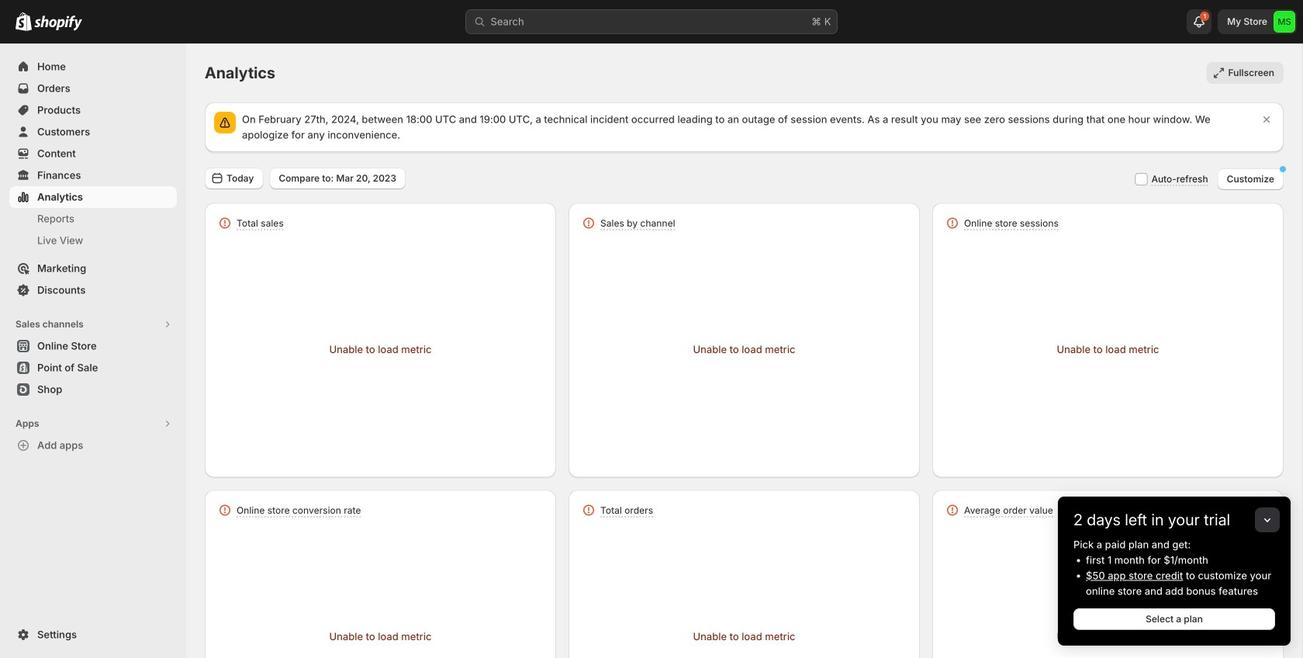 Task type: locate. For each thing, give the bounding box(es) containing it.
shopify image
[[16, 12, 32, 31], [34, 15, 82, 31]]

0 horizontal spatial shopify image
[[16, 12, 32, 31]]

my store image
[[1274, 11, 1296, 33]]



Task type: describe. For each thing, give the bounding box(es) containing it.
1 horizontal spatial shopify image
[[34, 15, 82, 31]]



Task type: vqa. For each thing, say whether or not it's contained in the screenshot.
'Search collections' text box
no



